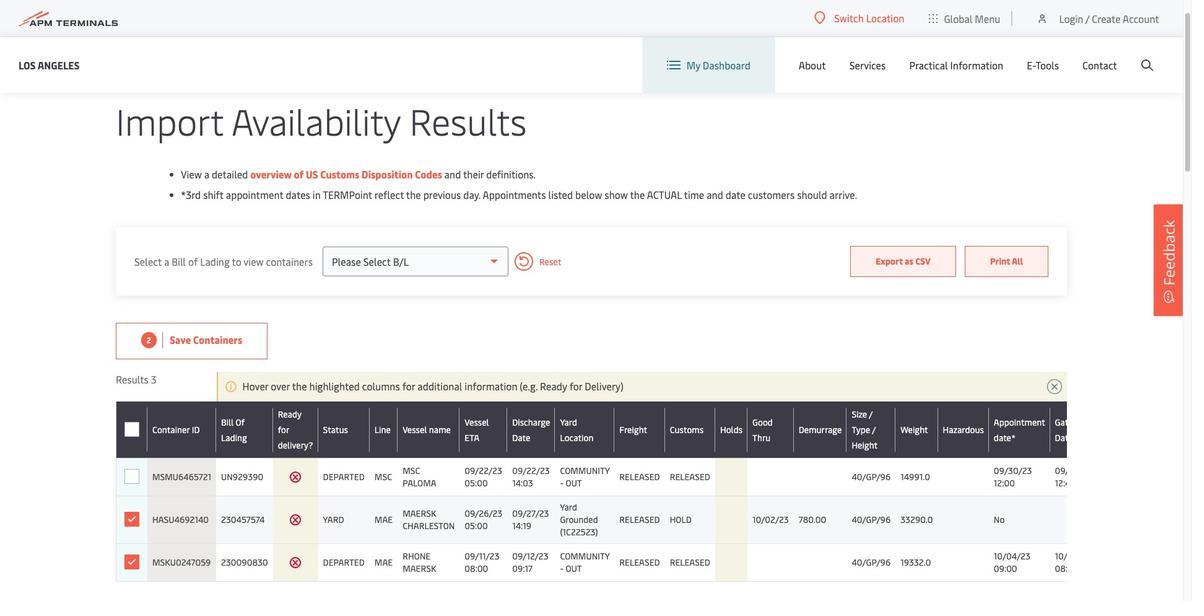 Task type: vqa. For each thing, say whether or not it's contained in the screenshot.
bottom '/'
yes



Task type: describe. For each thing, give the bounding box(es) containing it.
hold
[[670, 514, 692, 526]]

shift
[[203, 188, 224, 201]]

reset button
[[509, 252, 562, 271]]

my dashboard button
[[667, 37, 751, 93]]

departed for mae
[[323, 557, 365, 568]]

14991.0
[[901, 471, 931, 483]]

los
[[19, 58, 36, 72]]

out
[[1076, 416, 1090, 428]]

line
[[375, 424, 391, 436]]

3
[[151, 372, 157, 386]]

mae for rhone
[[375, 557, 393, 568]]

1 horizontal spatial ready
[[540, 379, 568, 393]]

location for switch
[[867, 11, 905, 25]]

dates
[[286, 188, 310, 201]]

un929390
[[221, 471, 264, 483]]

not ready image for departed
[[289, 471, 302, 483]]

view a detailed overview of us customs disposition codes and their definitions.
[[181, 167, 536, 181]]

not ready image
[[289, 557, 302, 569]]

date inside discharge date
[[513, 432, 531, 443]]

230457574
[[221, 514, 265, 526]]

10/02/23
[[753, 514, 789, 526]]

yard
[[323, 514, 344, 526]]

charleston
[[403, 520, 455, 532]]

save
[[170, 333, 191, 346]]

export
[[876, 255, 904, 267]]

2 vertical spatial /
[[873, 424, 877, 436]]

delivery?
[[278, 439, 313, 451]]

10/04/23 for 09:00
[[995, 550, 1031, 562]]

height
[[852, 439, 878, 451]]

ready for delivery?
[[278, 408, 313, 451]]

select
[[134, 254, 162, 268]]

released for 09/12/23
[[620, 557, 660, 568]]

vessel eta
[[465, 416, 489, 443]]

maersk charleston
[[403, 508, 455, 532]]

09/22/23 for 05:00
[[465, 465, 503, 477]]

paloma
[[403, 477, 437, 489]]

14:03
[[513, 477, 534, 489]]

columns
[[362, 379, 400, 393]]

2
[[147, 335, 151, 345]]

2 maersk from the top
[[403, 563, 437, 574]]

09/26/23 05:00
[[465, 508, 503, 532]]

appointments
[[483, 188, 546, 201]]

information
[[951, 58, 1004, 72]]

released for 09/27/23
[[620, 514, 660, 526]]

/ for login
[[1086, 11, 1090, 25]]

view
[[181, 167, 202, 181]]

weight
[[901, 424, 929, 436]]

of
[[236, 416, 245, 428]]

discharge
[[513, 416, 551, 428]]

location for yard
[[560, 432, 594, 443]]

msmu6465721
[[152, 471, 211, 483]]

los angeles link
[[19, 57, 80, 73]]

previous
[[424, 188, 461, 201]]

community - out for 09/12/23
[[560, 550, 610, 574]]

a for select
[[164, 254, 169, 268]]

out for 09/12/23 09:17
[[566, 563, 582, 574]]

date
[[726, 188, 746, 201]]

reset
[[540, 256, 562, 267]]

switch
[[835, 11, 864, 25]]

containers
[[193, 333, 243, 346]]

date inside gate out date
[[1056, 432, 1074, 443]]

out for 09/22/23 14:03
[[566, 477, 582, 489]]

in
[[313, 188, 321, 201]]

termpoint
[[323, 188, 372, 201]]

maersk inside maersk charleston
[[403, 508, 437, 519]]

all
[[1013, 255, 1024, 267]]

show
[[605, 188, 628, 201]]

my dashboard
[[687, 58, 751, 72]]

customers
[[749, 188, 795, 201]]

thru
[[753, 432, 771, 443]]

09/26/23
[[465, 508, 503, 519]]

09/22/23 14:03
[[513, 465, 550, 489]]

login / create account link
[[1037, 0, 1160, 37]]

0 horizontal spatial customs
[[321, 167, 360, 181]]

2 horizontal spatial for
[[570, 379, 583, 393]]

gate
[[1056, 416, 1074, 428]]

not ready image for yard
[[289, 514, 302, 526]]

gate out date
[[1056, 416, 1090, 443]]

*3rd shift appointment dates in termpoint reflect the previous day. appointments listed below show the actual time and date customers should arrive.
[[181, 188, 858, 201]]

their
[[464, 167, 484, 181]]

print all button
[[965, 246, 1049, 277]]

services
[[850, 58, 886, 72]]

highlighted
[[310, 379, 360, 393]]

detailed
[[212, 167, 248, 181]]

global menu
[[945, 11, 1001, 25]]

switch location
[[835, 11, 905, 25]]

rhone
[[403, 550, 431, 562]]

overview
[[251, 167, 292, 181]]

community for 09/12/23
[[560, 550, 610, 562]]

1 vertical spatial lading
[[221, 432, 247, 443]]

container
[[152, 424, 190, 436]]

discharge date
[[513, 416, 551, 443]]

eta
[[465, 432, 480, 443]]

us
[[306, 167, 318, 181]]

my
[[687, 58, 701, 72]]

0 vertical spatial bill
[[172, 254, 186, 268]]

export as csv
[[876, 255, 931, 267]]

1 horizontal spatial customs
[[670, 424, 704, 436]]

hasu4692140
[[152, 514, 209, 526]]

login / create account
[[1060, 11, 1160, 25]]

appointment date*
[[995, 416, 1046, 443]]

(e.g.
[[520, 379, 538, 393]]

1 horizontal spatial for
[[403, 379, 416, 393]]

good thru
[[753, 416, 773, 443]]

switch location button
[[815, 11, 905, 25]]

size / type / height
[[852, 408, 878, 451]]

09/11/23 08:00
[[465, 550, 500, 574]]

should
[[798, 188, 828, 201]]

freight
[[620, 424, 648, 436]]



Task type: locate. For each thing, give the bounding box(es) containing it.
about
[[799, 58, 827, 72]]

1 horizontal spatial msc
[[403, 465, 420, 477]]

40/gp/96 for 33290.0
[[852, 514, 891, 526]]

0 vertical spatial customs
[[321, 167, 360, 181]]

1 community from the top
[[560, 465, 610, 477]]

05:00 up 09/26/23
[[465, 477, 488, 489]]

2 out from the top
[[566, 563, 582, 574]]

- for 09/22/23 14:03
[[560, 477, 564, 489]]

09:00
[[995, 563, 1018, 574]]

1 horizontal spatial vessel
[[465, 416, 489, 428]]

09/22/23 down eta
[[465, 465, 503, 477]]

a
[[204, 167, 209, 181], [164, 254, 169, 268]]

grounded
[[560, 514, 599, 526]]

0 horizontal spatial ready
[[278, 408, 302, 420]]

listed
[[549, 188, 573, 201]]

type
[[852, 424, 871, 436]]

contact button
[[1083, 37, 1118, 93]]

msc for msc
[[375, 471, 392, 483]]

05:00 for 09/26/23 05:00
[[465, 520, 488, 532]]

1 horizontal spatial of
[[294, 167, 304, 181]]

1 vertical spatial and
[[707, 188, 724, 201]]

09/30/23 for 12:00
[[995, 465, 1033, 477]]

/ right login
[[1086, 11, 1090, 25]]

and left date
[[707, 188, 724, 201]]

1 vertical spatial community - out
[[560, 550, 610, 574]]

1 vertical spatial ready
[[278, 408, 302, 420]]

0 vertical spatial departed
[[323, 471, 365, 483]]

community - out down (1c22523)
[[560, 550, 610, 574]]

2 mae from the top
[[375, 557, 393, 568]]

the right "reflect"
[[406, 188, 421, 201]]

1 vertical spatial yard
[[560, 501, 578, 513]]

10/04/23
[[995, 550, 1031, 562], [1056, 550, 1092, 562]]

1 05:00 from the top
[[465, 477, 488, 489]]

demurrage
[[799, 424, 842, 436]]

not ready image left yard
[[289, 514, 302, 526]]

departed
[[323, 471, 365, 483], [323, 557, 365, 568]]

select a bill of lading to view containers
[[134, 254, 313, 268]]

over
[[271, 379, 290, 393]]

2 departed from the top
[[323, 557, 365, 568]]

2 date from the left
[[1056, 432, 1074, 443]]

0 vertical spatial 40/gp/96
[[852, 471, 891, 483]]

print all
[[991, 255, 1024, 267]]

0 horizontal spatial and
[[445, 167, 461, 181]]

1 horizontal spatial and
[[707, 188, 724, 201]]

0 vertical spatial ready
[[540, 379, 568, 393]]

40/gp/96 for 14991.0
[[852, 471, 891, 483]]

10/04/23 up "09:00"
[[995, 550, 1031, 562]]

mae left maersk charleston
[[375, 514, 393, 526]]

10/04/23 09:00
[[995, 550, 1031, 574]]

a right select on the left top of the page
[[164, 254, 169, 268]]

bill left of
[[221, 416, 234, 428]]

/ right size
[[870, 408, 873, 420]]

vessel for name
[[403, 424, 427, 436]]

0 horizontal spatial results
[[116, 372, 149, 386]]

of left us
[[294, 167, 304, 181]]

1 yard from the top
[[560, 416, 578, 428]]

40/gp/96 left 33290.0
[[852, 514, 891, 526]]

- right 09/12/23 09:17
[[560, 563, 564, 574]]

0 vertical spatial /
[[1086, 11, 1090, 25]]

of left to
[[188, 254, 198, 268]]

1 vertical spatial customs
[[670, 424, 704, 436]]

1 community - out from the top
[[560, 465, 610, 489]]

los angeles
[[19, 58, 80, 72]]

09/27/23
[[513, 508, 549, 519]]

0 horizontal spatial bill
[[172, 254, 186, 268]]

0 vertical spatial a
[[204, 167, 209, 181]]

09/22/23 up 14:03
[[513, 465, 550, 477]]

status
[[323, 424, 348, 436]]

1 vertical spatial of
[[188, 254, 198, 268]]

09/30/23 12:00
[[995, 465, 1033, 489]]

menu
[[976, 11, 1001, 25]]

vessel name
[[403, 424, 451, 436]]

1 vertical spatial out
[[566, 563, 582, 574]]

05:00 inside 09/26/23 05:00
[[465, 520, 488, 532]]

2 community - out from the top
[[560, 550, 610, 574]]

contact
[[1083, 58, 1118, 72]]

day.
[[464, 188, 481, 201]]

hazardous
[[944, 424, 985, 436]]

1 vertical spatial bill
[[221, 416, 234, 428]]

yard inside yard location
[[560, 416, 578, 428]]

/ for size
[[870, 408, 873, 420]]

yard up grounded
[[560, 501, 578, 513]]

msc up paloma
[[403, 465, 420, 477]]

maersk down rhone
[[403, 563, 437, 574]]

date down discharge
[[513, 432, 531, 443]]

0 vertical spatial location
[[867, 11, 905, 25]]

2 vertical spatial 40/gp/96
[[852, 557, 891, 568]]

0 horizontal spatial a
[[164, 254, 169, 268]]

vessel for eta
[[465, 416, 489, 428]]

for up delivery?
[[278, 424, 290, 436]]

and left "their"
[[445, 167, 461, 181]]

1 vertical spatial results
[[116, 372, 149, 386]]

ready
[[540, 379, 568, 393], [278, 408, 302, 420]]

- right '09/22/23 14:03'
[[560, 477, 564, 489]]

e-tools button
[[1028, 37, 1060, 93]]

released
[[620, 471, 660, 483], [670, 471, 711, 483], [620, 514, 660, 526], [620, 557, 660, 568], [670, 557, 711, 568]]

create
[[1093, 11, 1121, 25]]

10/04/23 for 08:59
[[1056, 550, 1092, 562]]

maersk up charleston
[[403, 508, 437, 519]]

05:00 inside 09/22/23 05:00
[[465, 477, 488, 489]]

arrive.
[[830, 188, 858, 201]]

departed down yard
[[323, 557, 365, 568]]

09/30/23 up 12:00
[[995, 465, 1033, 477]]

for left delivery)
[[570, 379, 583, 393]]

for inside ready for delivery?
[[278, 424, 290, 436]]

yard location
[[560, 416, 594, 443]]

None checkbox
[[124, 512, 139, 527]]

1 horizontal spatial results
[[410, 96, 527, 145]]

2 horizontal spatial the
[[631, 188, 645, 201]]

1 horizontal spatial 09/22/23
[[513, 465, 550, 477]]

about button
[[799, 37, 827, 93]]

results left '3'
[[116, 372, 149, 386]]

appointment
[[995, 416, 1046, 428]]

mae for maersk
[[375, 514, 393, 526]]

1 vertical spatial 40/gp/96
[[852, 514, 891, 526]]

location right switch
[[867, 11, 905, 25]]

released for 09/22/23
[[620, 471, 660, 483]]

/ right type
[[873, 424, 877, 436]]

40/gp/96 for 19332.0
[[852, 557, 891, 568]]

40/gp/96
[[852, 471, 891, 483], [852, 514, 891, 526], [852, 557, 891, 568]]

view
[[244, 254, 264, 268]]

1 horizontal spatial 10/04/23
[[1056, 550, 1092, 562]]

1 horizontal spatial 09/30/23
[[1056, 465, 1094, 477]]

msc for msc paloma
[[403, 465, 420, 477]]

not ready image
[[289, 471, 302, 483], [289, 514, 302, 526]]

dashboard
[[703, 58, 751, 72]]

name
[[429, 424, 451, 436]]

community down (1c22523)
[[560, 550, 610, 562]]

08:59
[[1056, 563, 1079, 574]]

0 vertical spatial not ready image
[[289, 471, 302, 483]]

0 vertical spatial 05:00
[[465, 477, 488, 489]]

1 vertical spatial community
[[560, 550, 610, 562]]

yard for yard grounded (1c22523)
[[560, 501, 578, 513]]

bill right select on the left top of the page
[[172, 254, 186, 268]]

departed up yard
[[323, 471, 365, 483]]

location right discharge date on the left bottom
[[560, 432, 594, 443]]

780.00
[[799, 514, 827, 526]]

date down gate
[[1056, 432, 1074, 443]]

account
[[1124, 11, 1160, 25]]

08:00
[[465, 563, 489, 574]]

0 horizontal spatial for
[[278, 424, 290, 436]]

1 09/30/23 from the left
[[995, 465, 1033, 477]]

customs left holds
[[670, 424, 704, 436]]

a right view
[[204, 167, 209, 181]]

0 horizontal spatial vessel
[[403, 424, 427, 436]]

a for view
[[204, 167, 209, 181]]

overview of us customs disposition codes link
[[251, 167, 442, 181]]

good
[[753, 416, 773, 428]]

1 date from the left
[[513, 432, 531, 443]]

0 vertical spatial of
[[294, 167, 304, 181]]

print
[[991, 255, 1011, 267]]

0 horizontal spatial of
[[188, 254, 198, 268]]

no
[[995, 514, 1005, 526]]

*3rd
[[181, 188, 201, 201]]

1 maersk from the top
[[403, 508, 437, 519]]

2 09/30/23 from the left
[[1056, 465, 1094, 477]]

not ready image down delivery?
[[289, 471, 302, 483]]

12:47
[[1056, 477, 1075, 489]]

community down yard location
[[560, 465, 610, 477]]

lading left to
[[200, 254, 230, 268]]

1 horizontal spatial date
[[1056, 432, 1074, 443]]

1 out from the top
[[566, 477, 582, 489]]

0 vertical spatial out
[[566, 477, 582, 489]]

0 horizontal spatial 10/04/23
[[995, 550, 1031, 562]]

1 horizontal spatial a
[[204, 167, 209, 181]]

09/30/23 12:47
[[1056, 465, 1094, 489]]

None checkbox
[[124, 422, 139, 437], [124, 422, 139, 437], [124, 469, 139, 484], [125, 470, 139, 485], [125, 513, 139, 527], [124, 555, 139, 570], [125, 555, 139, 570], [124, 422, 139, 437], [124, 422, 139, 437], [124, 469, 139, 484], [125, 470, 139, 485], [125, 513, 139, 527], [124, 555, 139, 570], [125, 555, 139, 570]]

yard for yard location
[[560, 416, 578, 428]]

1 10/04/23 from the left
[[995, 550, 1031, 562]]

save containers
[[170, 333, 243, 346]]

1 40/gp/96 from the top
[[852, 471, 891, 483]]

05:00 down 09/26/23
[[465, 520, 488, 532]]

1 horizontal spatial bill
[[221, 416, 234, 428]]

community - out up grounded
[[560, 465, 610, 489]]

0 vertical spatial results
[[410, 96, 527, 145]]

results 3
[[116, 372, 157, 386]]

reflect
[[375, 188, 404, 201]]

import
[[116, 96, 224, 145]]

departed for msc
[[323, 471, 365, 483]]

2 40/gp/96 from the top
[[852, 514, 891, 526]]

vessel up eta
[[465, 416, 489, 428]]

vessel left "name"
[[403, 424, 427, 436]]

09/12/23
[[513, 550, 549, 562]]

0 horizontal spatial 09/22/23
[[465, 465, 503, 477]]

customs up termpoint at the left of the page
[[321, 167, 360, 181]]

1 09/22/23 from the left
[[465, 465, 503, 477]]

mae left rhone
[[375, 557, 393, 568]]

1 vertical spatial 05:00
[[465, 520, 488, 532]]

community
[[560, 465, 610, 477], [560, 550, 610, 562]]

10/04/23 08:59
[[1056, 550, 1092, 574]]

0 vertical spatial lading
[[200, 254, 230, 268]]

1 departed from the top
[[323, 471, 365, 483]]

/
[[1086, 11, 1090, 25], [870, 408, 873, 420], [873, 424, 877, 436]]

10/04/23 up 08:59
[[1056, 550, 1092, 562]]

ready inside ready for delivery?
[[278, 408, 302, 420]]

0 vertical spatial maersk
[[403, 508, 437, 519]]

disposition
[[362, 167, 413, 181]]

0 vertical spatial yard
[[560, 416, 578, 428]]

the right show
[[631, 188, 645, 201]]

location
[[867, 11, 905, 25], [560, 432, 594, 443]]

msc inside msc paloma
[[403, 465, 420, 477]]

bill inside bill of lading
[[221, 416, 234, 428]]

0 vertical spatial mae
[[375, 514, 393, 526]]

out
[[566, 477, 582, 489], [566, 563, 582, 574]]

msku0247059
[[152, 557, 211, 568]]

40/gp/96 left 19332.0
[[852, 557, 891, 568]]

out down (1c22523)
[[566, 563, 582, 574]]

40/gp/96 down height
[[852, 471, 891, 483]]

appointment
[[226, 188, 284, 201]]

the right over
[[292, 379, 307, 393]]

0 horizontal spatial the
[[292, 379, 307, 393]]

0 horizontal spatial msc
[[375, 471, 392, 483]]

1 vertical spatial maersk
[[403, 563, 437, 574]]

2 not ready image from the top
[[289, 514, 302, 526]]

1 horizontal spatial location
[[867, 11, 905, 25]]

feedback
[[1160, 220, 1180, 286]]

time
[[684, 188, 705, 201]]

lading down of
[[221, 432, 247, 443]]

1 - from the top
[[560, 477, 564, 489]]

05:00 for 09/22/23 05:00
[[465, 477, 488, 489]]

1 vertical spatial /
[[870, 408, 873, 420]]

date*
[[995, 432, 1016, 443]]

1 horizontal spatial the
[[406, 188, 421, 201]]

ready down over
[[278, 408, 302, 420]]

delivery)
[[585, 379, 624, 393]]

1 not ready image from the top
[[289, 471, 302, 483]]

2 - from the top
[[560, 563, 564, 574]]

2 09/22/23 from the left
[[513, 465, 550, 477]]

services button
[[850, 37, 886, 93]]

0 vertical spatial community - out
[[560, 465, 610, 489]]

out up yard grounded (1c22523)
[[566, 477, 582, 489]]

1 vertical spatial -
[[560, 563, 564, 574]]

id
[[192, 424, 200, 436]]

yard right discharge
[[560, 416, 578, 428]]

09/30/23 for 12:47
[[1056, 465, 1094, 477]]

information
[[465, 379, 518, 393]]

msc left msc paloma
[[375, 471, 392, 483]]

ready right (e.g.
[[540, 379, 568, 393]]

2 10/04/23 from the left
[[1056, 550, 1092, 562]]

below
[[576, 188, 603, 201]]

global menu button
[[917, 0, 1014, 37]]

0 vertical spatial community
[[560, 465, 610, 477]]

rhone maersk
[[403, 550, 437, 574]]

0 horizontal spatial date
[[513, 432, 531, 443]]

0 vertical spatial and
[[445, 167, 461, 181]]

0 vertical spatial -
[[560, 477, 564, 489]]

1 vertical spatial departed
[[323, 557, 365, 568]]

2 05:00 from the top
[[465, 520, 488, 532]]

- for 09/12/23 09:17
[[560, 563, 564, 574]]

1 vertical spatial mae
[[375, 557, 393, 568]]

2 community from the top
[[560, 550, 610, 562]]

community - out for 09/22/23
[[560, 465, 610, 489]]

1 vertical spatial a
[[164, 254, 169, 268]]

community for 09/22/23
[[560, 465, 610, 477]]

results up "their"
[[410, 96, 527, 145]]

1 mae from the top
[[375, 514, 393, 526]]

import availability results
[[116, 96, 527, 145]]

1 vertical spatial location
[[560, 432, 594, 443]]

0 horizontal spatial location
[[560, 432, 594, 443]]

yard inside yard grounded (1c22523)
[[560, 501, 578, 513]]

1 vertical spatial not ready image
[[289, 514, 302, 526]]

09/22/23 for 14:03
[[513, 465, 550, 477]]

hover over the highlighted columns for additional information (e.g. ready for delivery)
[[243, 379, 624, 393]]

codes
[[415, 167, 442, 181]]

2 yard from the top
[[560, 501, 578, 513]]

practical
[[910, 58, 949, 72]]

0 horizontal spatial 09/30/23
[[995, 465, 1033, 477]]

for right columns
[[403, 379, 416, 393]]

3 40/gp/96 from the top
[[852, 557, 891, 568]]

09/30/23 up 12:47
[[1056, 465, 1094, 477]]



